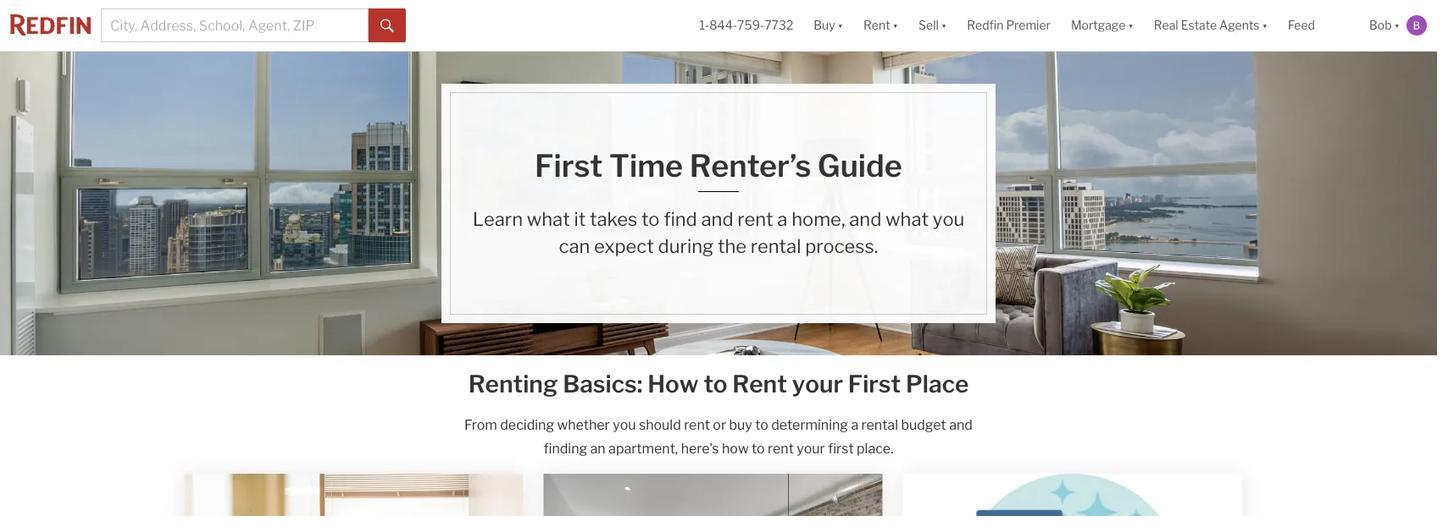Task type: describe. For each thing, give the bounding box(es) containing it.
a inside "from deciding whether you should rent or buy to determining a rental budget and finding an apartment, here's how to rent your first place."
[[851, 417, 858, 433]]

bob ▾
[[1369, 18, 1400, 33]]

rent ▾ button
[[863, 0, 898, 51]]

learn what it takes to find and rent a home, and what you can expect during the rental process.
[[473, 208, 965, 258]]

redfin agent walking image
[[184, 474, 523, 517]]

buy ▾ button
[[804, 0, 853, 51]]

sell ▾ button
[[919, 0, 947, 51]]

the
[[718, 235, 747, 258]]

expect
[[594, 235, 654, 258]]

you inside "from deciding whether you should rent or buy to determining a rental budget and finding an apartment, here's how to rent your first place."
[[613, 417, 636, 433]]

rent inside learn what it takes to find and rent a home, and what you can expect during the rental process.
[[737, 208, 773, 231]]

living room in apartment for rent image
[[544, 474, 883, 517]]

▾ for mortgage ▾
[[1128, 18, 1134, 33]]

or
[[713, 417, 726, 433]]

1 horizontal spatial and
[[849, 208, 882, 231]]

feed
[[1288, 18, 1315, 33]]

1 vertical spatial rent
[[684, 417, 710, 433]]

real
[[1154, 18, 1178, 33]]

how
[[648, 370, 699, 399]]

from deciding whether you should rent or buy to determining a rental budget and finding an apartment, here's how to rent your first place.
[[464, 417, 973, 457]]

real estate agents ▾ button
[[1144, 0, 1278, 51]]

renting basics: how to rent your first place
[[468, 370, 969, 399]]

real estate agents ▾
[[1154, 18, 1268, 33]]

▾ for rent ▾
[[893, 18, 898, 33]]

can
[[559, 235, 590, 258]]

user photo image
[[1407, 15, 1427, 36]]

it
[[574, 208, 586, 231]]

whether
[[557, 417, 610, 433]]

time
[[609, 147, 683, 185]]

an
[[590, 441, 606, 457]]

apartment,
[[608, 441, 678, 457]]

mortgage ▾
[[1071, 18, 1134, 33]]

feed button
[[1278, 0, 1359, 51]]

real estate agents ▾ link
[[1154, 0, 1268, 51]]

1-844-759-7732
[[699, 18, 793, 33]]

1 vertical spatial first
[[848, 370, 901, 399]]

rent inside dropdown button
[[863, 18, 890, 33]]

bob
[[1369, 18, 1392, 33]]

process.
[[805, 235, 878, 258]]

agents
[[1219, 18, 1260, 33]]

redfin premier button
[[957, 0, 1061, 51]]

buy ▾
[[814, 18, 843, 33]]

guide
[[817, 147, 902, 185]]

rental inside learn what it takes to find and rent a home, and what you can expect during the rental process.
[[751, 235, 801, 258]]

sell ▾
[[919, 18, 947, 33]]

first time renter's guide
[[535, 147, 902, 185]]

here's
[[681, 441, 719, 457]]

a inside learn what it takes to find and rent a home, and what you can expect during the rental process.
[[777, 208, 787, 231]]

buy ▾ button
[[814, 0, 843, 51]]

0 horizontal spatial first
[[535, 147, 603, 185]]



Task type: vqa. For each thing, say whether or not it's contained in the screenshot.
the budget at the right bottom
yes



Task type: locate. For each thing, give the bounding box(es) containing it.
3 ▾ from the left
[[941, 18, 947, 33]]

to left find
[[641, 208, 660, 231]]

how
[[722, 441, 749, 457]]

1 ▾ from the left
[[838, 18, 843, 33]]

sell
[[919, 18, 939, 33]]

mortgage ▾ button
[[1061, 0, 1144, 51]]

rental inside "from deciding whether you should rent or buy to determining a rental budget and finding an apartment, here's how to rent your first place."
[[861, 417, 898, 433]]

a
[[777, 208, 787, 231], [851, 417, 858, 433]]

1 horizontal spatial a
[[851, 417, 858, 433]]

▾ right agents at right
[[1262, 18, 1268, 33]]

5 ▾ from the left
[[1262, 18, 1268, 33]]

0 vertical spatial a
[[777, 208, 787, 231]]

and up 'the'
[[701, 208, 733, 231]]

mortgage ▾ button
[[1071, 0, 1134, 51]]

rent ▾
[[863, 18, 898, 33]]

a up first at the right of the page
[[851, 417, 858, 433]]

0 vertical spatial your
[[792, 370, 843, 399]]

rent ▾ button
[[853, 0, 908, 51]]

0 horizontal spatial rental
[[751, 235, 801, 258]]

759-
[[737, 18, 764, 33]]

to inside learn what it takes to find and rent a home, and what you can expect during the rental process.
[[641, 208, 660, 231]]

▾ right mortgage
[[1128, 18, 1134, 33]]

7732
[[764, 18, 793, 33]]

1-844-759-7732 link
[[699, 18, 793, 33]]

0 vertical spatial first
[[535, 147, 603, 185]]

rental up place.
[[861, 417, 898, 433]]

2 vertical spatial rent
[[768, 441, 794, 457]]

and inside "from deciding whether you should rent or buy to determining a rental budget and finding an apartment, here's how to rent your first place."
[[949, 417, 973, 433]]

0 horizontal spatial you
[[613, 417, 636, 433]]

learn
[[473, 208, 523, 231]]

rental right 'the'
[[751, 235, 801, 258]]

1 horizontal spatial rent
[[863, 18, 890, 33]]

1 vertical spatial rental
[[861, 417, 898, 433]]

and
[[701, 208, 733, 231], [849, 208, 882, 231], [949, 417, 973, 433]]

to
[[641, 208, 660, 231], [704, 370, 727, 399], [755, 417, 768, 433], [752, 441, 765, 457]]

your
[[792, 370, 843, 399], [797, 441, 825, 457]]

your down determining
[[797, 441, 825, 457]]

home,
[[792, 208, 845, 231]]

from
[[464, 417, 497, 433]]

basics:
[[563, 370, 643, 399]]

0 horizontal spatial and
[[701, 208, 733, 231]]

to up the or
[[704, 370, 727, 399]]

▾ right sell
[[941, 18, 947, 33]]

to right how
[[752, 441, 765, 457]]

2 horizontal spatial and
[[949, 417, 973, 433]]

rent
[[863, 18, 890, 33], [732, 370, 787, 399]]

premier
[[1006, 18, 1051, 33]]

to right buy
[[755, 417, 768, 433]]

0 vertical spatial rent
[[737, 208, 773, 231]]

1 horizontal spatial rental
[[861, 417, 898, 433]]

1-
[[699, 18, 709, 33]]

844-
[[709, 18, 737, 33]]

▾ for bob ▾
[[1394, 18, 1400, 33]]

deciding
[[500, 417, 554, 433]]

6 ▾ from the left
[[1394, 18, 1400, 33]]

finding
[[544, 441, 587, 457]]

you
[[933, 208, 965, 231], [613, 417, 636, 433]]

1 what from the left
[[527, 208, 570, 231]]

0 vertical spatial rent
[[863, 18, 890, 33]]

0 vertical spatial rental
[[751, 235, 801, 258]]

rent up buy
[[732, 370, 787, 399]]

buy
[[814, 18, 835, 33]]

2 what from the left
[[886, 208, 929, 231]]

0 vertical spatial you
[[933, 208, 965, 231]]

your up determining
[[792, 370, 843, 399]]

place
[[906, 370, 969, 399]]

rent down determining
[[768, 441, 794, 457]]

find
[[664, 208, 697, 231]]

1 vertical spatial rent
[[732, 370, 787, 399]]

your inside "from deciding whether you should rent or buy to determining a rental budget and finding an apartment, here's how to rent your first place."
[[797, 441, 825, 457]]

sell ▾ button
[[908, 0, 957, 51]]

takes
[[590, 208, 637, 231]]

1 horizontal spatial what
[[886, 208, 929, 231]]

City, Address, School, Agent, ZIP search field
[[101, 8, 369, 42]]

▾ right bob at the right top of page
[[1394, 18, 1400, 33]]

▾ for sell ▾
[[941, 18, 947, 33]]

during
[[658, 235, 714, 258]]

what
[[527, 208, 570, 231], [886, 208, 929, 231]]

what left it
[[527, 208, 570, 231]]

determining
[[771, 417, 848, 433]]

and right budget
[[949, 417, 973, 433]]

and up process.
[[849, 208, 882, 231]]

▾ left sell
[[893, 18, 898, 33]]

buy
[[729, 417, 752, 433]]

2 ▾ from the left
[[893, 18, 898, 33]]

rent right buy ▾
[[863, 18, 890, 33]]

1 vertical spatial your
[[797, 441, 825, 457]]

4 ▾ from the left
[[1128, 18, 1134, 33]]

redfin premier
[[967, 18, 1051, 33]]

renting
[[468, 370, 558, 399]]

rent left the or
[[684, 417, 710, 433]]

renter's
[[689, 147, 811, 185]]

rent
[[737, 208, 773, 231], [684, 417, 710, 433], [768, 441, 794, 457]]

0 horizontal spatial rent
[[732, 370, 787, 399]]

rental
[[751, 235, 801, 258], [861, 417, 898, 433]]

apartment complex image
[[903, 474, 1242, 517]]

mortgage
[[1071, 18, 1126, 33]]

▾ for buy ▾
[[838, 18, 843, 33]]

budget
[[901, 417, 946, 433]]

first up it
[[535, 147, 603, 185]]

first
[[535, 147, 603, 185], [848, 370, 901, 399]]

first left place
[[848, 370, 901, 399]]

▾
[[838, 18, 843, 33], [893, 18, 898, 33], [941, 18, 947, 33], [1128, 18, 1134, 33], [1262, 18, 1268, 33], [1394, 18, 1400, 33]]

you inside learn what it takes to find and rent a home, and what you can expect during the rental process.
[[933, 208, 965, 231]]

1 horizontal spatial you
[[933, 208, 965, 231]]

first
[[828, 441, 854, 457]]

a left home,
[[777, 208, 787, 231]]

1 vertical spatial you
[[613, 417, 636, 433]]

submit search image
[[380, 19, 394, 33]]

estate
[[1181, 18, 1217, 33]]

1 horizontal spatial first
[[848, 370, 901, 399]]

1 vertical spatial a
[[851, 417, 858, 433]]

▾ right buy
[[838, 18, 843, 33]]

0 horizontal spatial a
[[777, 208, 787, 231]]

place.
[[857, 441, 893, 457]]

0 horizontal spatial what
[[527, 208, 570, 231]]

redfin
[[967, 18, 1004, 33]]

what down guide in the top of the page
[[886, 208, 929, 231]]

should
[[639, 417, 681, 433]]

rent up 'the'
[[737, 208, 773, 231]]



